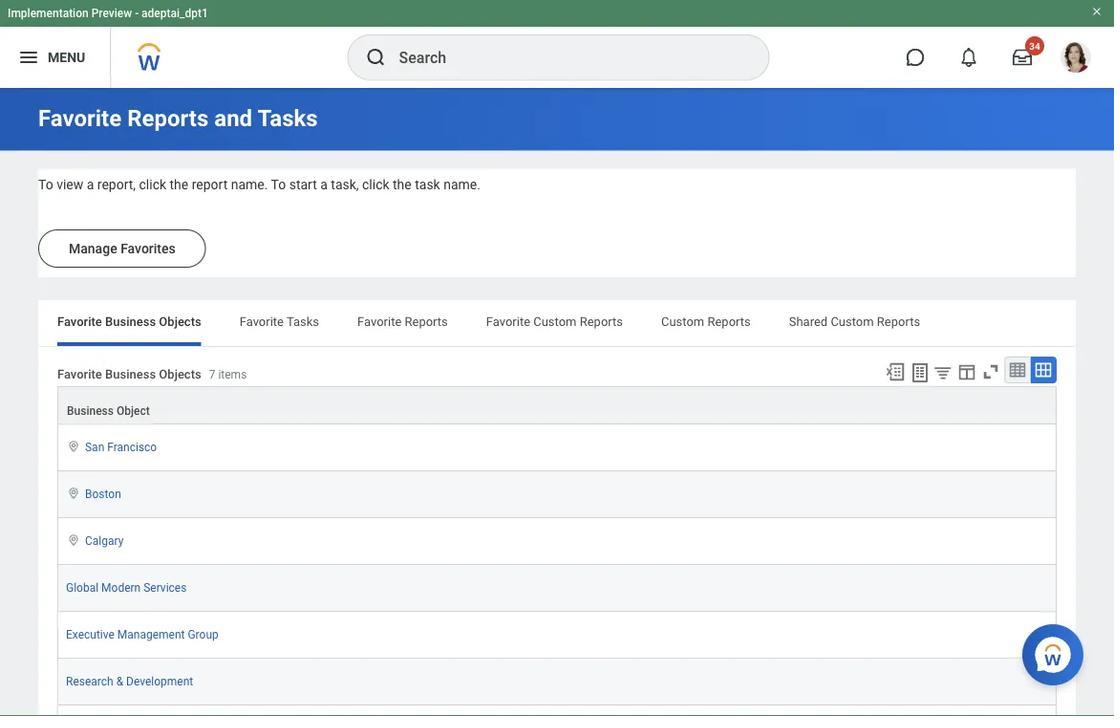 Task type: locate. For each thing, give the bounding box(es) containing it.
name. right "task"
[[444, 177, 481, 193]]

research & development link
[[66, 671, 193, 688]]

0 horizontal spatial to
[[38, 177, 53, 193]]

objects for favorite business objects
[[159, 314, 201, 328]]

executive management group
[[66, 628, 219, 642]]

custom
[[534, 314, 577, 328], [662, 314, 705, 328], [831, 314, 874, 328]]

2 vertical spatial business
[[67, 405, 114, 418]]

business inside "popup button"
[[67, 405, 114, 418]]

name. right "report" in the top of the page
[[231, 177, 268, 193]]

1 name. from the left
[[231, 177, 268, 193]]

0 horizontal spatial name.
[[231, 177, 268, 193]]

a right view on the top left
[[87, 177, 94, 193]]

tasks
[[258, 105, 318, 132], [287, 314, 319, 328]]

1 the from the left
[[170, 177, 189, 193]]

2 objects from the top
[[159, 367, 201, 381]]

0 vertical spatial business
[[105, 314, 156, 328]]

implementation
[[8, 7, 89, 20]]

custom for shared
[[831, 314, 874, 328]]

task,
[[331, 177, 359, 193]]

business inside tab list
[[105, 314, 156, 328]]

1 location image from the top
[[66, 440, 81, 453]]

to left start
[[271, 177, 286, 193]]

francisco
[[107, 441, 157, 454]]

business up favorite business objects 7 items
[[105, 314, 156, 328]]

2 to from the left
[[271, 177, 286, 193]]

san francisco link
[[85, 437, 157, 454]]

0 horizontal spatial custom
[[534, 314, 577, 328]]

export to worksheets image
[[909, 361, 932, 384]]

location image for san francisco
[[66, 440, 81, 453]]

business up object
[[105, 367, 156, 381]]

executive management group link
[[66, 624, 219, 642]]

justify image
[[17, 46, 40, 69]]

shared
[[789, 314, 828, 328]]

favorite for favorite business objects
[[57, 314, 102, 328]]

click
[[139, 177, 166, 193], [362, 177, 390, 193]]

executive
[[66, 628, 115, 642]]

0 horizontal spatial a
[[87, 177, 94, 193]]

objects
[[159, 314, 201, 328], [159, 367, 201, 381]]

1 vertical spatial objects
[[159, 367, 201, 381]]

global
[[66, 581, 99, 595]]

1 vertical spatial location image
[[66, 534, 81, 547]]

implementation preview -   adeptai_dpt1
[[8, 7, 208, 20]]

business object row
[[57, 386, 1057, 425]]

location image
[[66, 440, 81, 453], [66, 534, 81, 547]]

to
[[38, 177, 53, 193], [271, 177, 286, 193]]

manage favorites button
[[38, 230, 206, 268]]

modern
[[101, 581, 141, 595]]

1 vertical spatial business
[[105, 367, 156, 381]]

san
[[85, 441, 104, 454]]

objects inside tab list
[[159, 314, 201, 328]]

boston link
[[85, 484, 121, 501]]

location image left san in the bottom of the page
[[66, 440, 81, 453]]

to left view on the top left
[[38, 177, 53, 193]]

0 vertical spatial objects
[[159, 314, 201, 328]]

calgary link
[[85, 531, 124, 548]]

2 click from the left
[[362, 177, 390, 193]]

research & development
[[66, 675, 193, 688]]

name.
[[231, 177, 268, 193], [444, 177, 481, 193]]

2 the from the left
[[393, 177, 412, 193]]

business up san in the bottom of the page
[[67, 405, 114, 418]]

the
[[170, 177, 189, 193], [393, 177, 412, 193]]

2 location image from the top
[[66, 534, 81, 547]]

0 vertical spatial tasks
[[258, 105, 318, 132]]

1 horizontal spatial name.
[[444, 177, 481, 193]]

0 horizontal spatial the
[[170, 177, 189, 193]]

select to filter grid data image
[[933, 362, 954, 382]]

object
[[117, 405, 150, 418]]

tab list containing favorite business objects
[[38, 300, 1076, 346]]

toolbar
[[877, 357, 1057, 386]]

profile logan mcneil image
[[1061, 42, 1092, 77]]

1 to from the left
[[38, 177, 53, 193]]

custom reports
[[662, 314, 751, 328]]

3 custom from the left
[[831, 314, 874, 328]]

development
[[126, 675, 193, 688]]

objects left 7
[[159, 367, 201, 381]]

reports for favorite reports and tasks
[[127, 105, 209, 132]]

cell
[[57, 706, 1057, 716]]

1 horizontal spatial custom
[[662, 314, 705, 328]]

favorite
[[38, 105, 122, 132], [57, 314, 102, 328], [240, 314, 284, 328], [358, 314, 402, 328], [486, 314, 531, 328], [57, 367, 102, 381]]

2 horizontal spatial custom
[[831, 314, 874, 328]]

favorite for favorite reports
[[358, 314, 402, 328]]

services
[[144, 581, 187, 595]]

click right task,
[[362, 177, 390, 193]]

business object
[[67, 405, 150, 418]]

the left "report" in the top of the page
[[170, 177, 189, 193]]

location image left calgary link
[[66, 534, 81, 547]]

a right start
[[320, 177, 328, 193]]

favorite for favorite tasks
[[240, 314, 284, 328]]

1 objects from the top
[[159, 314, 201, 328]]

tasks inside tab list
[[287, 314, 319, 328]]

click right report,
[[139, 177, 166, 193]]

0 horizontal spatial click
[[139, 177, 166, 193]]

1 horizontal spatial click
[[362, 177, 390, 193]]

toolbar inside the favorite reports and tasks main content
[[877, 357, 1057, 386]]

tab list
[[38, 300, 1076, 346]]

1 horizontal spatial to
[[271, 177, 286, 193]]

menu
[[48, 49, 85, 65]]

1 vertical spatial tasks
[[287, 314, 319, 328]]

favorite for favorite reports and tasks
[[38, 105, 122, 132]]

1 horizontal spatial a
[[320, 177, 328, 193]]

reports
[[127, 105, 209, 132], [405, 314, 448, 328], [580, 314, 623, 328], [708, 314, 751, 328], [877, 314, 921, 328]]

1 custom from the left
[[534, 314, 577, 328]]

business for favorite business objects
[[105, 314, 156, 328]]

favorite business objects 7 items
[[57, 367, 247, 381]]

close environment banner image
[[1092, 6, 1103, 17]]

manage
[[69, 241, 117, 256]]

fullscreen image
[[981, 361, 1002, 382]]

-
[[135, 7, 139, 20]]

a
[[87, 177, 94, 193], [320, 177, 328, 193]]

0 vertical spatial location image
[[66, 440, 81, 453]]

favorite business objects
[[57, 314, 201, 328]]

favorite reports and tasks
[[38, 105, 318, 132]]

the left "task"
[[393, 177, 412, 193]]

business
[[105, 314, 156, 328], [105, 367, 156, 381], [67, 405, 114, 418]]

location image for calgary
[[66, 534, 81, 547]]

cell inside the favorite reports and tasks main content
[[57, 706, 1057, 716]]

objects up favorite business objects 7 items
[[159, 314, 201, 328]]

table image
[[1009, 360, 1028, 380]]

1 horizontal spatial the
[[393, 177, 412, 193]]

favorite reports and tasks main content
[[0, 88, 1115, 716]]



Task type: describe. For each thing, give the bounding box(es) containing it.
shared custom reports
[[789, 314, 921, 328]]

reports for favorite reports
[[405, 314, 448, 328]]

items
[[218, 367, 247, 381]]

favorite tasks
[[240, 314, 319, 328]]

preview
[[91, 7, 132, 20]]

to view a report, click the report name. to start a task, click the task name.
[[38, 177, 481, 193]]

7
[[209, 367, 216, 381]]

2 custom from the left
[[662, 314, 705, 328]]

group
[[188, 628, 219, 642]]

management
[[117, 628, 185, 642]]

click to view/edit grid preferences image
[[957, 361, 978, 382]]

business for favorite business objects 7 items
[[105, 367, 156, 381]]

boston
[[85, 488, 121, 501]]

report
[[192, 177, 228, 193]]

favorite custom reports
[[486, 314, 623, 328]]

notifications large image
[[960, 48, 979, 67]]

34 button
[[1002, 36, 1045, 78]]

and
[[214, 105, 252, 132]]

menu button
[[0, 27, 110, 88]]

1 a from the left
[[87, 177, 94, 193]]

reports for custom reports
[[708, 314, 751, 328]]

location image
[[66, 487, 81, 500]]

report,
[[97, 177, 136, 193]]

research
[[66, 675, 113, 688]]

manage favorites
[[69, 241, 176, 256]]

objects for favorite business objects 7 items
[[159, 367, 201, 381]]

custom for favorite
[[534, 314, 577, 328]]

menu banner
[[0, 0, 1115, 88]]

&
[[116, 675, 123, 688]]

expand table image
[[1034, 360, 1053, 380]]

search image
[[365, 46, 388, 69]]

favorites
[[121, 241, 176, 256]]

favorite for favorite custom reports
[[486, 314, 531, 328]]

adeptai_dpt1
[[142, 7, 208, 20]]

global modern services link
[[66, 578, 187, 595]]

business object button
[[58, 387, 1056, 424]]

2 name. from the left
[[444, 177, 481, 193]]

tab list inside the favorite reports and tasks main content
[[38, 300, 1076, 346]]

Search Workday  search field
[[399, 36, 730, 78]]

2 a from the left
[[320, 177, 328, 193]]

export to excel image
[[885, 361, 906, 382]]

favorite reports
[[358, 314, 448, 328]]

san francisco
[[85, 441, 157, 454]]

global modern services
[[66, 581, 187, 595]]

task
[[415, 177, 440, 193]]

inbox large image
[[1013, 48, 1032, 67]]

view
[[57, 177, 83, 193]]

start
[[289, 177, 317, 193]]

34
[[1030, 40, 1041, 52]]

calgary
[[85, 535, 124, 548]]

1 click from the left
[[139, 177, 166, 193]]



Task type: vqa. For each thing, say whether or not it's contained in the screenshot.
2nd To from the right
yes



